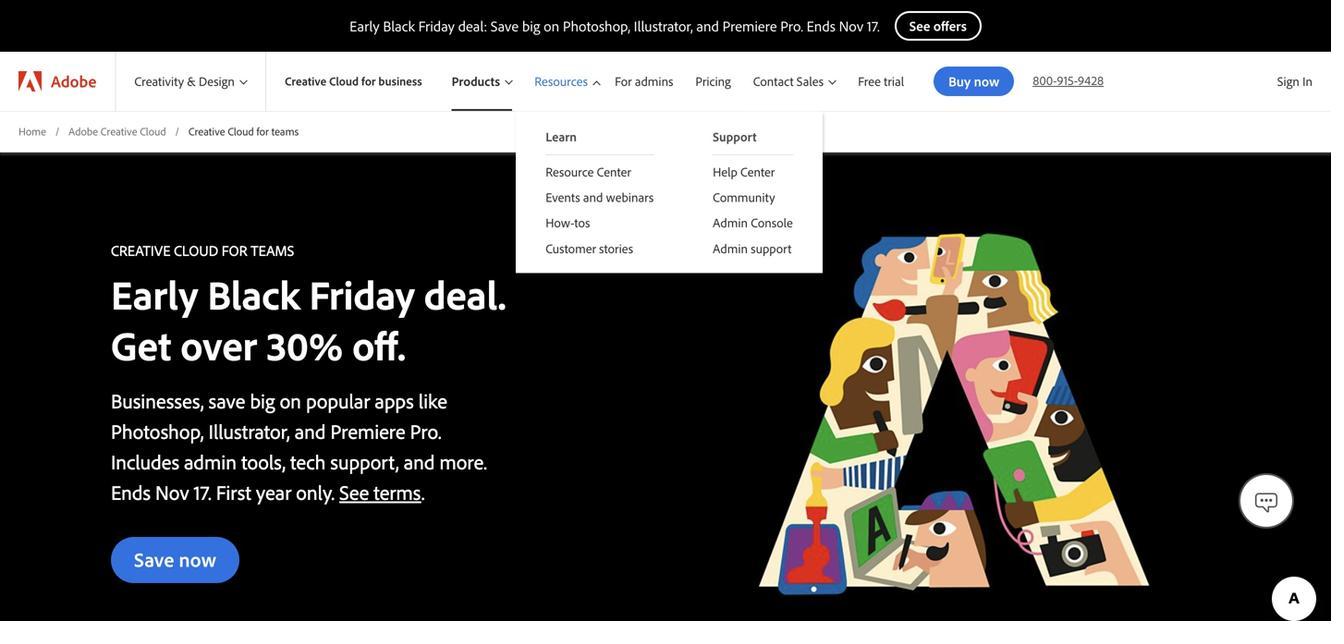 Task type: vqa. For each thing, say whether or not it's contained in the screenshot.
the apps to try ELEMENT
no



Task type: describe. For each thing, give the bounding box(es) containing it.
help center
[[713, 164, 775, 180]]

get
[[111, 319, 171, 371]]

community
[[713, 189, 775, 205]]

early black friday deal: save big on photoshop, illustrator, and premiere pro. ends nov 17.
[[350, 17, 880, 35]]

businesses, save big on popular apps like photoshop, illustrator, and premiere pro. includes admin tools, tech support, and more. ends nov 17. first year only.
[[111, 388, 487, 505]]

apps
[[375, 388, 414, 414]]

businesses,
[[111, 388, 204, 414]]

tech
[[290, 449, 326, 475]]

creative for creative cloud for teams
[[188, 124, 225, 138]]

pro. for early black friday deal: save big on photoshop, illustrator, and premiere pro. ends nov 17.
[[780, 17, 803, 35]]

800-
[[1033, 72, 1057, 88]]

17. inside the businesses, save big on popular apps like photoshop, illustrator, and premiere pro. includes admin tools, tech support, and more. ends nov 17. first year only.
[[194, 479, 211, 505]]

contact
[[753, 73, 794, 89]]

first
[[216, 479, 251, 505]]

admin support
[[713, 240, 792, 256]]

adobe for adobe
[[51, 71, 97, 92]]

nov inside the businesses, save big on popular apps like photoshop, illustrator, and premiere pro. includes admin tools, tech support, and more. ends nov 17. first year only.
[[155, 479, 189, 505]]

800-915-9428 link
[[1033, 72, 1104, 88]]

0 vertical spatial early
[[350, 17, 380, 35]]

support
[[751, 240, 792, 256]]

customer stories link
[[516, 236, 683, 261]]

9428
[[1078, 72, 1104, 88]]

customer
[[546, 240, 596, 256]]

1 horizontal spatial big
[[522, 17, 540, 35]]

pricing link
[[684, 52, 742, 111]]

.
[[421, 479, 425, 505]]

free trial
[[858, 73, 904, 89]]

help center link
[[683, 155, 823, 185]]

includes
[[111, 449, 179, 475]]

support
[[713, 128, 757, 145]]

design
[[199, 73, 235, 89]]

photoshop, for on
[[111, 418, 204, 444]]

admin for admin support
[[713, 240, 748, 256]]

1 horizontal spatial save
[[491, 17, 519, 35]]

premiere for tools,
[[331, 418, 405, 444]]

teams
[[271, 124, 299, 138]]

products
[[452, 73, 500, 89]]

see
[[339, 479, 369, 505]]

800-915-9428
[[1033, 72, 1104, 88]]

webinars
[[606, 189, 654, 205]]

contact sales
[[753, 73, 824, 89]]

cloud inside adobe creative cloud link
[[140, 124, 166, 138]]

see terms .
[[339, 479, 425, 505]]

over
[[181, 319, 257, 371]]

admin console link
[[683, 210, 823, 236]]

how-
[[546, 215, 574, 231]]

creative cloud for business link
[[266, 52, 433, 111]]

illustrator, for popular
[[209, 418, 290, 444]]

for
[[615, 73, 632, 89]]

events and webinars link
[[516, 185, 683, 210]]

deal:
[[458, 17, 487, 35]]

for
[[222, 241, 247, 260]]

creativity & design button
[[116, 52, 265, 111]]

photoshop, for deal:
[[563, 17, 630, 35]]

center for resource center
[[597, 164, 631, 180]]

friday inside creative cloud for teams early black friday deal. get over 30% off.
[[309, 268, 415, 320]]

adobe creative cloud link
[[69, 124, 166, 139]]

products button
[[433, 52, 516, 111]]

business
[[378, 73, 422, 89]]

admin console
[[713, 215, 793, 231]]

deal.
[[424, 268, 506, 320]]

trial
[[884, 73, 904, 89]]

creativity
[[134, 73, 184, 89]]

events and webinars
[[546, 189, 654, 205]]

creative cloud for teams
[[188, 124, 299, 138]]

resource center
[[546, 164, 631, 180]]

sign in
[[1277, 73, 1313, 89]]

customer stories
[[546, 240, 633, 256]]

stories
[[599, 240, 633, 256]]

popular
[[306, 388, 370, 414]]

teams
[[251, 241, 294, 260]]

resources
[[535, 73, 588, 89]]

console
[[751, 215, 793, 231]]

free trial link
[[847, 52, 915, 111]]

sales
[[797, 73, 824, 89]]

year
[[256, 479, 291, 505]]

adobe link
[[0, 52, 115, 111]]

save now
[[134, 546, 216, 572]]

1 horizontal spatial nov
[[839, 17, 864, 35]]

help
[[713, 164, 738, 180]]

cloud for creative cloud for teams
[[228, 124, 254, 138]]

admin support link
[[683, 236, 823, 261]]

premiere for 17.
[[723, 17, 777, 35]]

terms
[[374, 479, 421, 505]]



Task type: locate. For each thing, give the bounding box(es) containing it.
creative cloud for teams early black friday deal. get over 30% off.
[[111, 241, 516, 371]]

adobe up adobe creative cloud
[[51, 71, 97, 92]]

pro. up the contact sales
[[780, 17, 803, 35]]

center for help center
[[741, 164, 775, 180]]

cloud
[[174, 241, 218, 260]]

illustrator,
[[634, 17, 693, 35], [209, 418, 290, 444]]

save left now
[[134, 546, 174, 572]]

events
[[546, 189, 580, 205]]

save
[[209, 388, 245, 414]]

only.
[[296, 479, 335, 505]]

like
[[419, 388, 447, 414]]

tools,
[[241, 449, 286, 475]]

sign
[[1277, 73, 1300, 89]]

center up 'community' link
[[741, 164, 775, 180]]

adobe right home
[[69, 124, 98, 138]]

0 vertical spatial illustrator,
[[634, 17, 693, 35]]

0 vertical spatial pro.
[[780, 17, 803, 35]]

1 vertical spatial on
[[280, 388, 301, 414]]

how-tos
[[546, 215, 590, 231]]

0 vertical spatial friday
[[418, 17, 455, 35]]

and
[[696, 17, 719, 35], [583, 189, 603, 205], [295, 418, 326, 444], [404, 449, 435, 475]]

big
[[522, 17, 540, 35], [250, 388, 275, 414]]

ends down includes
[[111, 479, 151, 505]]

0 horizontal spatial illustrator,
[[209, 418, 290, 444]]

illustrator, up admins
[[634, 17, 693, 35]]

creative
[[111, 241, 170, 260]]

pro. for businesses, save big on popular apps like photoshop, illustrator, and premiere pro. includes admin tools, tech support, and more. ends nov 17. first year only.
[[410, 418, 442, 444]]

1 center from the left
[[597, 164, 631, 180]]

1 horizontal spatial for
[[361, 73, 376, 89]]

now
[[179, 546, 216, 572]]

for admins link
[[604, 52, 684, 111]]

1 horizontal spatial black
[[383, 17, 415, 35]]

adobe for adobe creative cloud
[[69, 124, 98, 138]]

illustrator, up tools, in the bottom left of the page
[[209, 418, 290, 444]]

0 horizontal spatial nov
[[155, 479, 189, 505]]

in
[[1303, 73, 1313, 89]]

0 vertical spatial on
[[544, 17, 559, 35]]

0 horizontal spatial for
[[257, 124, 269, 138]]

on
[[544, 17, 559, 35], [280, 388, 301, 414]]

cloud inside the creative cloud for business link
[[329, 73, 359, 89]]

and down resource center at the left of the page
[[583, 189, 603, 205]]

admin
[[184, 449, 237, 475]]

creativity & design
[[134, 73, 235, 89]]

0 horizontal spatial save
[[134, 546, 174, 572]]

cloud left the business
[[329, 73, 359, 89]]

for for business
[[361, 73, 376, 89]]

0 vertical spatial admin
[[713, 215, 748, 231]]

on up resources popup button
[[544, 17, 559, 35]]

0 horizontal spatial black
[[207, 268, 300, 320]]

1 vertical spatial big
[[250, 388, 275, 414]]

support,
[[331, 449, 399, 475]]

resource center link
[[516, 155, 683, 185]]

0 vertical spatial big
[[522, 17, 540, 35]]

0 vertical spatial photoshop,
[[563, 17, 630, 35]]

center up events and webinars
[[597, 164, 631, 180]]

1 vertical spatial pro.
[[410, 418, 442, 444]]

creative down the creativity
[[101, 124, 137, 138]]

2 horizontal spatial cloud
[[329, 73, 359, 89]]

0 vertical spatial save
[[491, 17, 519, 35]]

admin inside admin support link
[[713, 240, 748, 256]]

1 vertical spatial photoshop,
[[111, 418, 204, 444]]

ends up sales
[[807, 17, 836, 35]]

1 vertical spatial premiere
[[331, 418, 405, 444]]

2 horizontal spatial creative
[[285, 73, 327, 89]]

0 vertical spatial nov
[[839, 17, 864, 35]]

admin down community
[[713, 215, 748, 231]]

0 vertical spatial for
[[361, 73, 376, 89]]

how-tos link
[[516, 210, 683, 236]]

pro. inside the businesses, save big on popular apps like photoshop, illustrator, and premiere pro. includes admin tools, tech support, and more. ends nov 17. first year only.
[[410, 418, 442, 444]]

admin down "admin console" link
[[713, 240, 748, 256]]

big inside the businesses, save big on popular apps like photoshop, illustrator, and premiere pro. includes admin tools, tech support, and more. ends nov 17. first year only.
[[250, 388, 275, 414]]

and up .
[[404, 449, 435, 475]]

illustrator, for save
[[634, 17, 693, 35]]

0 horizontal spatial cloud
[[140, 124, 166, 138]]

0 vertical spatial adobe
[[51, 71, 97, 92]]

nov
[[839, 17, 864, 35], [155, 479, 189, 505]]

1 horizontal spatial premiere
[[723, 17, 777, 35]]

sign in button
[[1274, 66, 1316, 97]]

&
[[187, 73, 196, 89]]

0 horizontal spatial ends
[[111, 479, 151, 505]]

off.
[[352, 319, 406, 371]]

nov down includes
[[155, 479, 189, 505]]

2 admin from the top
[[713, 240, 748, 256]]

0 horizontal spatial on
[[280, 388, 301, 414]]

premiere
[[723, 17, 777, 35], [331, 418, 405, 444]]

0 vertical spatial black
[[383, 17, 415, 35]]

1 vertical spatial black
[[207, 268, 300, 320]]

1 horizontal spatial cloud
[[228, 124, 254, 138]]

0 horizontal spatial 17.
[[194, 479, 211, 505]]

black up the business
[[383, 17, 415, 35]]

1 horizontal spatial early
[[350, 17, 380, 35]]

save right the deal:
[[491, 17, 519, 35]]

0 vertical spatial ends
[[807, 17, 836, 35]]

for for teams
[[257, 124, 269, 138]]

home
[[18, 124, 46, 138]]

more.
[[440, 449, 487, 475]]

17.
[[867, 17, 880, 35], [194, 479, 211, 505]]

17. up the free
[[867, 17, 880, 35]]

1 vertical spatial nov
[[155, 479, 189, 505]]

resources button
[[516, 52, 604, 111]]

for left the business
[[361, 73, 376, 89]]

pro. down like
[[410, 418, 442, 444]]

creative for creative cloud for business
[[285, 73, 327, 89]]

admin inside "admin console" link
[[713, 215, 748, 231]]

see terms link
[[339, 479, 421, 505]]

0 horizontal spatial big
[[250, 388, 275, 414]]

black
[[383, 17, 415, 35], [207, 268, 300, 320]]

1 vertical spatial early
[[111, 268, 198, 320]]

0 horizontal spatial early
[[111, 268, 198, 320]]

2 center from the left
[[741, 164, 775, 180]]

early
[[350, 17, 380, 35], [111, 268, 198, 320]]

0 horizontal spatial friday
[[309, 268, 415, 320]]

1 vertical spatial adobe
[[69, 124, 98, 138]]

1 horizontal spatial ends
[[807, 17, 836, 35]]

cloud down the creativity
[[140, 124, 166, 138]]

915-
[[1057, 72, 1078, 88]]

free
[[858, 73, 881, 89]]

pricing
[[696, 73, 731, 89]]

creative cloud for business
[[285, 73, 422, 89]]

premiere up 'contact'
[[723, 17, 777, 35]]

ends
[[807, 17, 836, 35], [111, 479, 151, 505]]

admin for admin console
[[713, 215, 748, 231]]

0 horizontal spatial pro.
[[410, 418, 442, 444]]

0 horizontal spatial photoshop,
[[111, 418, 204, 444]]

premiere up support,
[[331, 418, 405, 444]]

creative down design
[[188, 124, 225, 138]]

admin
[[713, 215, 748, 231], [713, 240, 748, 256]]

creative
[[285, 73, 327, 89], [101, 124, 137, 138], [188, 124, 225, 138]]

1 vertical spatial for
[[257, 124, 269, 138]]

early up creative cloud for business at top
[[350, 17, 380, 35]]

premiere inside the businesses, save big on popular apps like photoshop, illustrator, and premiere pro. includes admin tools, tech support, and more. ends nov 17. first year only.
[[331, 418, 405, 444]]

0 horizontal spatial premiere
[[331, 418, 405, 444]]

ends inside the businesses, save big on popular apps like photoshop, illustrator, and premiere pro. includes admin tools, tech support, and more. ends nov 17. first year only.
[[111, 479, 151, 505]]

30%
[[266, 319, 343, 371]]

1 admin from the top
[[713, 215, 748, 231]]

1 vertical spatial ends
[[111, 479, 151, 505]]

admins
[[635, 73, 673, 89]]

contact sales button
[[742, 52, 847, 111]]

1 horizontal spatial on
[[544, 17, 559, 35]]

1 horizontal spatial friday
[[418, 17, 455, 35]]

resource
[[546, 164, 594, 180]]

early inside creative cloud for teams early black friday deal. get over 30% off.
[[111, 268, 198, 320]]

1 horizontal spatial photoshop,
[[563, 17, 630, 35]]

1 vertical spatial illustrator,
[[209, 418, 290, 444]]

1 horizontal spatial illustrator,
[[634, 17, 693, 35]]

photoshop, inside the businesses, save big on popular apps like photoshop, illustrator, and premiere pro. includes admin tools, tech support, and more. ends nov 17. first year only.
[[111, 418, 204, 444]]

big right the deal:
[[522, 17, 540, 35]]

photoshop, up for
[[563, 17, 630, 35]]

cloud for creative cloud for business
[[329, 73, 359, 89]]

1 horizontal spatial center
[[741, 164, 775, 180]]

for admins
[[615, 73, 673, 89]]

on left popular
[[280, 388, 301, 414]]

cloud
[[329, 73, 359, 89], [140, 124, 166, 138], [228, 124, 254, 138]]

save now link
[[111, 537, 239, 583]]

learn
[[546, 128, 577, 145]]

1 vertical spatial friday
[[309, 268, 415, 320]]

black down teams
[[207, 268, 300, 320]]

for left 'teams'
[[257, 124, 269, 138]]

1 vertical spatial 17.
[[194, 479, 211, 505]]

1 horizontal spatial pro.
[[780, 17, 803, 35]]

illustrator, inside the businesses, save big on popular apps like photoshop, illustrator, and premiere pro. includes admin tools, tech support, and more. ends nov 17. first year only.
[[209, 418, 290, 444]]

tos
[[574, 215, 590, 231]]

early down creative
[[111, 268, 198, 320]]

big right save
[[250, 388, 275, 414]]

1 horizontal spatial creative
[[188, 124, 225, 138]]

and up pricing
[[696, 17, 719, 35]]

1 vertical spatial save
[[134, 546, 174, 572]]

adobe creative cloud
[[69, 124, 166, 138]]

creative up 'teams'
[[285, 73, 327, 89]]

0 vertical spatial 17.
[[867, 17, 880, 35]]

pro.
[[780, 17, 803, 35], [410, 418, 442, 444]]

photoshop, down businesses,
[[111, 418, 204, 444]]

0 vertical spatial premiere
[[723, 17, 777, 35]]

black inside creative cloud for teams early black friday deal. get over 30% off.
[[207, 268, 300, 320]]

17. left 'first'
[[194, 479, 211, 505]]

1 horizontal spatial 17.
[[867, 17, 880, 35]]

and up tech in the left of the page
[[295, 418, 326, 444]]

on inside the businesses, save big on popular apps like photoshop, illustrator, and premiere pro. includes admin tools, tech support, and more. ends nov 17. first year only.
[[280, 388, 301, 414]]

friday
[[418, 17, 455, 35], [309, 268, 415, 320]]

0 horizontal spatial center
[[597, 164, 631, 180]]

cloud left 'teams'
[[228, 124, 254, 138]]

0 horizontal spatial creative
[[101, 124, 137, 138]]

nov up the free
[[839, 17, 864, 35]]

1 vertical spatial admin
[[713, 240, 748, 256]]

community link
[[683, 185, 823, 210]]



